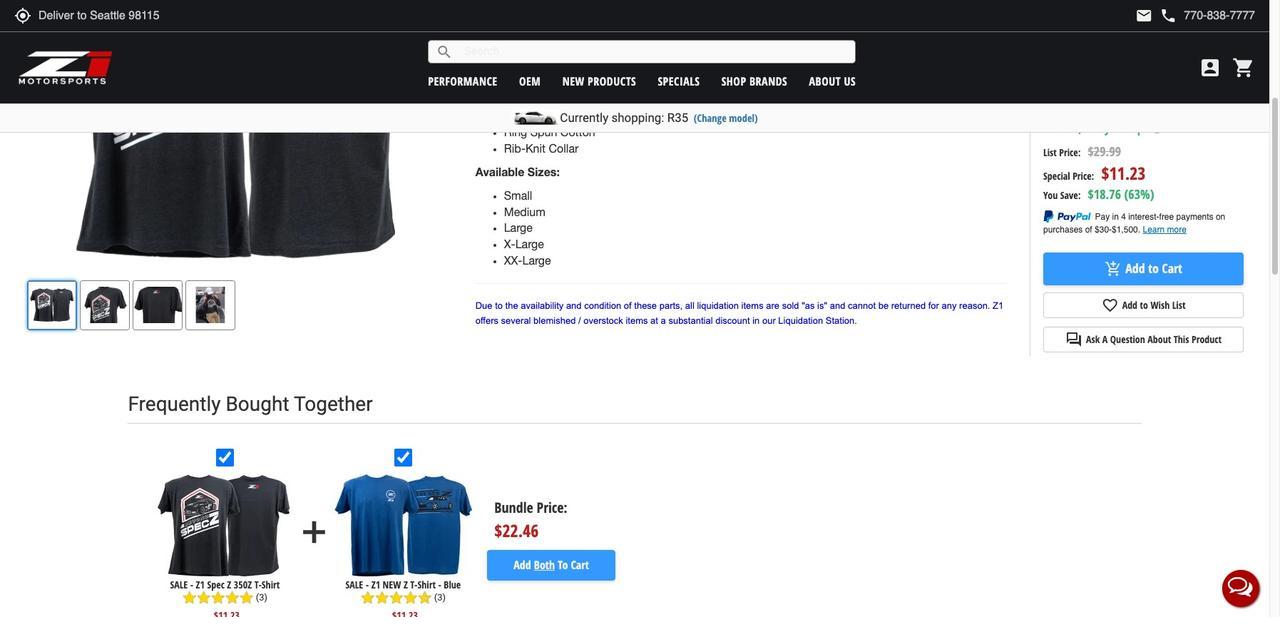 Task type: locate. For each thing, give the bounding box(es) containing it.
price: up save:
[[1073, 169, 1095, 183]]

about us link
[[810, 73, 856, 89]]

1 horizontal spatial any
[[1101, 6, 1116, 17]]

the
[[1103, 0, 1116, 4], [1129, 6, 1142, 17], [506, 300, 519, 311]]

large up xx-
[[516, 238, 544, 251]]

- left new
[[366, 578, 369, 592]]

knit
[[526, 142, 546, 155]]

1 vertical spatial list
[[1173, 298, 1186, 312]]

z1 inside due to the availability and condition of these parts, all liquidation items are sold "as is" and cannot be returned for any reason. z1 offers several blemished / overstock items at a substantial discount in our liquidation station.
[[993, 300, 1004, 311]]

and up /
[[566, 300, 582, 311]]

shirt
[[262, 578, 280, 592], [418, 578, 436, 592]]

- for star
[[190, 578, 193, 592]]

1 horizontal spatial and
[[830, 300, 846, 311]]

add
[[1126, 260, 1146, 277], [1123, 298, 1138, 312], [514, 558, 531, 573]]

performance
[[428, 73, 498, 89]]

shirt left blue
[[418, 578, 436, 592]]

brands
[[750, 73, 788, 89]]

z1 left spec
[[196, 578, 205, 592]]

price: inside list price: $29.99
[[1060, 146, 1081, 159]]

sale left spec
[[170, 578, 188, 592]]

mail phone
[[1136, 7, 1178, 24]]

0 horizontal spatial shirt
[[262, 578, 280, 592]]

- inside sale - z1 spec z 350z t-shirt star star star star star (3)
[[190, 578, 193, 592]]

save:
[[1061, 189, 1081, 202]]

the inside due to the availability and condition of these parts, all liquidation items are sold "as is" and cannot be returned for any reason. z1 offers several blemished / overstock items at a substantial discount in our liquidation station.
[[506, 300, 519, 311]]

2 vertical spatial the
[[506, 300, 519, 311]]

z right new
[[404, 578, 408, 592]]

(3) inside sale - z1 new z t-shirt - blue star star star star star_half (3)
[[434, 592, 446, 603]]

frequently
[[128, 393, 221, 416]]

1 horizontal spatial sale
[[346, 578, 363, 592]]

0 horizontal spatial cart
[[571, 558, 589, 573]]

0 horizontal spatial the
[[506, 300, 519, 311]]

(change model) link
[[694, 111, 758, 125]]

sale inside sale - z1 spec z 350z t-shirt star star star star star (3)
[[170, 578, 188, 592]]

question_answer ask a question about this product
[[1066, 331, 1222, 348]]

star_half
[[418, 591, 432, 605]]

2 horizontal spatial z1
[[993, 300, 1004, 311]]

large up availability
[[523, 254, 551, 267]]

1 star from the left
[[182, 591, 197, 605]]

add for add to cart
[[1126, 260, 1146, 277]]

2 sale from the left
[[346, 578, 363, 592]]

1 vertical spatial cart
[[571, 558, 589, 573]]

is"
[[818, 300, 828, 311]]

0 horizontal spatial are
[[767, 300, 780, 311]]

1 horizontal spatial shirt
[[418, 578, 436, 592]]

0 horizontal spatial t-
[[255, 578, 262, 592]]

1 vertical spatial large
[[516, 238, 544, 251]]

to inside favorite_border add to wish list
[[1141, 298, 1149, 312]]

new products link
[[563, 73, 637, 89]]

to left ship.
[[1113, 120, 1122, 136]]

6 star from the left
[[361, 591, 375, 605]]

1 shirt from the left
[[262, 578, 280, 592]]

price: inside special price: $11.23 you save: $18.76 (63%)
[[1073, 169, 1095, 183]]

-
[[190, 578, 193, 592], [366, 578, 369, 592], [438, 578, 442, 592]]

$18.76
[[1088, 186, 1122, 203]]

list inside favorite_border add to wish list
[[1173, 298, 1186, 312]]

0 vertical spatial of
[[1118, 6, 1126, 17]]

due to the availability and condition of these parts, all liquidation items are sold "as is" and cannot be returned for any reason. z1 offers several blemished / overstock items at a substantial discount in our liquidation station.
[[476, 300, 1004, 326]]

1 vertical spatial about
[[1148, 333, 1172, 346]]

2 z from the left
[[404, 578, 408, 592]]

0 horizontal spatial z1
[[196, 578, 205, 592]]

about left this
[[1148, 333, 1172, 346]]

0 horizontal spatial of
[[624, 300, 632, 311]]

1 (3) from the left
[[256, 592, 268, 603]]

shirt inside sale - z1 new z t-shirt - blue star star star star star_half (3)
[[418, 578, 436, 592]]

1 vertical spatial any
[[942, 300, 957, 311]]

to inside add_shopping_cart add to cart
[[1149, 260, 1159, 277]]

0 vertical spatial price:
[[1060, 146, 1081, 159]]

1 vertical spatial price:
[[1073, 169, 1095, 183]]

question_answer
[[1066, 331, 1083, 348]]

1 horizontal spatial t-
[[411, 578, 418, 592]]

oem link
[[519, 73, 541, 89]]

list
[[1044, 146, 1057, 159], [1173, 298, 1186, 312]]

items up in
[[742, 300, 764, 311]]

z right spec
[[227, 578, 231, 592]]

add_shopping_cart
[[1105, 261, 1123, 278]]

search
[[436, 43, 453, 60]]

ring
[[504, 126, 528, 139]]

1 horizontal spatial about
[[1148, 333, 1172, 346]]

slightly
[[504, 109, 541, 122]]

0 horizontal spatial and
[[566, 300, 582, 311]]

the down product
[[1129, 6, 1142, 17]]

z inside sale - z1 new z t-shirt - blue star star star star star_half (3)
[[404, 578, 408, 592]]

1 vertical spatial are
[[767, 300, 780, 311]]

0 vertical spatial items
[[742, 300, 764, 311]]

- left blue
[[438, 578, 442, 592]]

1 horizontal spatial cart
[[1163, 260, 1183, 277]]

1 - from the left
[[190, 578, 193, 592]]

add both to cart
[[514, 558, 589, 573]]

these
[[635, 300, 657, 311]]

shopping_cart
[[1233, 56, 1256, 79]]

1 vertical spatial of
[[624, 300, 632, 311]]

sale left new
[[346, 578, 363, 592]]

cart up "wish"
[[1163, 260, 1183, 277]]

1 horizontal spatial -
[[366, 578, 369, 592]]

to up "wish"
[[1149, 260, 1159, 277]]

1 sale from the left
[[170, 578, 188, 592]]

available
[[476, 165, 525, 178]]

size:
[[1044, 26, 1061, 39]]

3 - from the left
[[438, 578, 442, 592]]

cart inside add_shopping_cart add to cart
[[1163, 260, 1183, 277]]

incredibly
[[504, 61, 554, 73]]

several
[[501, 315, 531, 326]]

t- inside sale - z1 spec z 350z t-shirt star star star star star (3)
[[255, 578, 262, 592]]

description
[[1154, 0, 1200, 4]]

t- left star_half
[[411, 578, 418, 592]]

cotton down currently
[[561, 126, 596, 139]]

about us
[[810, 73, 856, 89]]

sale for star
[[170, 578, 188, 592]]

0 horizontal spatial list
[[1044, 146, 1057, 159]]

stock,
[[1056, 120, 1082, 136]]

to right due
[[495, 300, 503, 311]]

- for star_half
[[366, 578, 369, 592]]

1 z from the left
[[227, 578, 231, 592]]

ask
[[1087, 333, 1101, 346]]

2 t- from the left
[[411, 578, 418, 592]]

z1 inside sale - z1 new z t-shirt - blue star star star star star_half (3)
[[372, 578, 380, 592]]

z1 for (3)
[[196, 578, 205, 592]]

add right favorite_border
[[1123, 298, 1138, 312]]

0 horizontal spatial any
[[942, 300, 957, 311]]

question
[[1111, 333, 1146, 346]]

product
[[1192, 333, 1222, 346]]

bought
[[226, 393, 289, 416]]

None checkbox
[[216, 449, 234, 466], [394, 449, 412, 466], [216, 449, 234, 466], [394, 449, 412, 466]]

medium
[[504, 205, 546, 218]]

are inside please review the product description if you are unsure about any of the options below.
[[1228, 0, 1241, 4]]

are up our on the right bottom of page
[[767, 300, 780, 311]]

of left the these
[[624, 300, 632, 311]]

large
[[504, 222, 533, 234], [516, 238, 544, 251], [523, 254, 551, 267]]

and up station.
[[830, 300, 846, 311]]

2 vertical spatial price:
[[537, 498, 568, 518]]

bundle price: $22.46
[[495, 498, 568, 542]]

(3) inside sale - z1 spec z 350z t-shirt star star star star star (3)
[[256, 592, 268, 603]]

cart right to
[[571, 558, 589, 573]]

to
[[1113, 120, 1122, 136], [1149, 260, 1159, 277], [1141, 298, 1149, 312], [495, 300, 503, 311]]

z
[[227, 578, 231, 592], [404, 578, 408, 592]]

add left both
[[514, 558, 531, 573]]

1 vertical spatial the
[[1129, 6, 1142, 17]]

7 star from the left
[[375, 591, 389, 605]]

about left us
[[810, 73, 841, 89]]

0 horizontal spatial (3)
[[256, 592, 268, 603]]

0 horizontal spatial z
[[227, 578, 231, 592]]

polyester
[[532, 93, 579, 106]]

items down the these
[[626, 315, 648, 326]]

z1 inside sale - z1 spec z 350z t-shirt star star star star star (3)
[[196, 578, 205, 592]]

8 star from the left
[[389, 591, 404, 605]]

cotton up polyester
[[532, 77, 566, 90]]

model)
[[729, 111, 758, 125]]

bundle
[[495, 498, 533, 518]]

to inside due to the availability and condition of these parts, all liquidation items are sold "as is" and cannot be returned for any reason. z1 offers several blemished / overstock items at a substantial discount in our liquidation station.
[[495, 300, 503, 311]]

account_box link
[[1196, 56, 1226, 79]]

price: down stock,
[[1060, 146, 1081, 159]]

any inside due to the availability and condition of these parts, all liquidation items are sold "as is" and cannot be returned for any reason. z1 offers several blemished / overstock items at a substantial discount in our liquidation station.
[[942, 300, 957, 311]]

account_box
[[1199, 56, 1222, 79]]

a
[[661, 315, 666, 326]]

350z
[[234, 578, 252, 592]]

0 vertical spatial any
[[1101, 6, 1116, 17]]

2 (3) from the left
[[434, 592, 446, 603]]

shirt right "350z"
[[262, 578, 280, 592]]

2 - from the left
[[366, 578, 369, 592]]

condition
[[585, 300, 622, 311]]

frequently bought together
[[128, 393, 373, 416]]

0 vertical spatial are
[[1228, 0, 1241, 4]]

price:
[[1060, 146, 1081, 159], [1073, 169, 1095, 183], [537, 498, 568, 518]]

add inside add_shopping_cart add to cart
[[1126, 260, 1146, 277]]

1 horizontal spatial z1
[[372, 578, 380, 592]]

0 vertical spatial list
[[1044, 146, 1057, 159]]

0 horizontal spatial sale
[[170, 578, 188, 592]]

t- right "350z"
[[255, 578, 262, 592]]

meets
[[504, 21, 536, 34]]

0 vertical spatial the
[[1103, 0, 1116, 4]]

2 star from the left
[[197, 591, 211, 605]]

price: inside bundle price: $22.46
[[537, 498, 568, 518]]

heathered
[[545, 109, 598, 122]]

sale - z1 new z t-shirt - blue star star star star star_half (3)
[[346, 578, 461, 605]]

list right "wish"
[[1173, 298, 1186, 312]]

of down product
[[1118, 6, 1126, 17]]

z inside sale - z1 spec z 350z t-shirt star star star star star (3)
[[227, 578, 231, 592]]

- left spec
[[190, 578, 193, 592]]

1 horizontal spatial (3)
[[434, 592, 446, 603]]

in
[[753, 315, 760, 326]]

mail link
[[1136, 7, 1153, 24]]

4 star from the left
[[225, 591, 239, 605]]

for
[[929, 300, 940, 311]]

any right about on the right top
[[1101, 6, 1116, 17]]

cannot
[[848, 300, 876, 311]]

about
[[1075, 6, 1098, 17]]

add for add to wish list
[[1123, 298, 1138, 312]]

list up special
[[1044, 146, 1057, 159]]

please
[[1044, 0, 1072, 4]]

sale inside sale - z1 new z t-shirt - blue star star star star star_half (3)
[[346, 578, 363, 592]]

1 t- from the left
[[255, 578, 262, 592]]

a
[[1103, 333, 1108, 346]]

2 horizontal spatial the
[[1129, 6, 1142, 17]]

0 vertical spatial add
[[1126, 260, 1146, 277]]

to left "wish"
[[1141, 298, 1149, 312]]

the for due to the availability and condition of these parts, all liquidation items are sold "as is" and cannot be returned for any reason. z1 offers several blemished / overstock items at a substantial discount in our liquidation station.
[[506, 300, 519, 311]]

1 horizontal spatial of
[[1118, 6, 1126, 17]]

price: right the bundle
[[537, 498, 568, 518]]

us
[[845, 73, 856, 89]]

the for please review the product description if you are unsure about any of the options below.
[[1103, 0, 1116, 4]]

2 horizontal spatial -
[[438, 578, 442, 592]]

(3)
[[256, 592, 268, 603], [434, 592, 446, 603]]

0 vertical spatial cart
[[1163, 260, 1183, 277]]

2 shirt from the left
[[418, 578, 436, 592]]

offers
[[476, 315, 499, 326]]

the right review
[[1103, 0, 1116, 4]]

1 horizontal spatial z
[[404, 578, 408, 592]]

/
[[579, 315, 581, 326]]

1 vertical spatial items
[[626, 315, 648, 326]]

the up several
[[506, 300, 519, 311]]

add right add_shopping_cart
[[1126, 260, 1146, 277]]

1 vertical spatial add
[[1123, 298, 1138, 312]]

any
[[1101, 6, 1116, 17], [942, 300, 957, 311]]

60%
[[504, 77, 528, 90]]

1 horizontal spatial are
[[1228, 0, 1241, 4]]

1 horizontal spatial list
[[1173, 298, 1186, 312]]

add inside favorite_border add to wish list
[[1123, 298, 1138, 312]]

z1 right reason.
[[993, 300, 1004, 311]]

are right you
[[1228, 0, 1241, 4]]

z1 left new
[[372, 578, 380, 592]]

0 horizontal spatial about
[[810, 73, 841, 89]]

comfort
[[539, 21, 579, 34]]

0 horizontal spatial -
[[190, 578, 193, 592]]

"as
[[802, 300, 815, 311]]

1 horizontal spatial the
[[1103, 0, 1116, 4]]

substantial
[[669, 315, 713, 326]]

any right for
[[942, 300, 957, 311]]

1 horizontal spatial items
[[742, 300, 764, 311]]

1 vertical spatial cotton
[[561, 126, 596, 139]]

ready
[[1085, 120, 1110, 136]]

large down the medium
[[504, 222, 533, 234]]

new
[[383, 578, 401, 592]]

our
[[763, 315, 776, 326]]



Task type: vqa. For each thing, say whether or not it's contained in the screenshot.
Kit inside the Z1 350Z / G35 Mild Performance Clutch Kit
no



Task type: describe. For each thing, give the bounding box(es) containing it.
price: for $22.46
[[537, 498, 568, 518]]

help
[[1150, 119, 1166, 135]]

together
[[294, 393, 373, 416]]

this
[[1174, 333, 1190, 346]]

liquidation
[[697, 300, 739, 311]]

about inside question_answer ask a question about this product
[[1148, 333, 1172, 346]]

sizes:
[[528, 165, 560, 178]]

t- inside sale - z1 new z t-shirt - blue star star star star star_half (3)
[[411, 578, 418, 592]]

of inside due to the availability and condition of these parts, all liquidation items are sold "as is" and cannot be returned for any reason. z1 offers several blemished / overstock items at a substantial discount in our liquidation station.
[[624, 300, 632, 311]]

2 vertical spatial add
[[514, 558, 531, 573]]

40%
[[504, 93, 528, 106]]

shopping:
[[612, 111, 665, 125]]

options
[[1145, 6, 1176, 17]]

all
[[686, 300, 695, 311]]

products
[[588, 73, 637, 89]]

please review the product description if you are unsure about any of the options below.
[[1044, 0, 1241, 17]]

$29.99
[[1089, 143, 1122, 160]]

xx-
[[504, 254, 523, 267]]

cart for add both to cart
[[571, 558, 589, 573]]

z for star
[[227, 578, 231, 592]]

of inside please review the product description if you are unsure about any of the options below.
[[1118, 6, 1126, 17]]

list inside list price: $29.99
[[1044, 146, 1057, 159]]

collar
[[549, 142, 579, 155]]

any inside please review the product description if you are unsure about any of the options below.
[[1101, 6, 1116, 17]]

to
[[558, 558, 568, 573]]

my_location
[[14, 7, 31, 24]]

special price: $11.23 you save: $18.76 (63%)
[[1044, 161, 1155, 203]]

(63%)
[[1125, 186, 1155, 203]]

overstock
[[584, 315, 624, 326]]

style meets comfort with this premium t-shirt!
[[476, 21, 712, 34]]

phone
[[1160, 7, 1178, 24]]

shop
[[722, 73, 747, 89]]

3 star from the left
[[211, 591, 225, 605]]

specials
[[658, 73, 700, 89]]

shop brands
[[722, 73, 788, 89]]

blemished
[[534, 315, 576, 326]]

small
[[504, 189, 533, 202]]

in
[[1044, 120, 1053, 136]]

be
[[879, 300, 889, 311]]

list price: $29.99
[[1044, 143, 1122, 160]]

both
[[534, 558, 555, 573]]

specials link
[[658, 73, 700, 89]]

z1 for star_half
[[372, 578, 380, 592]]

1 and from the left
[[566, 300, 582, 311]]

0 vertical spatial large
[[504, 222, 533, 234]]

favorite_border
[[1102, 297, 1119, 314]]

you
[[1044, 189, 1058, 202]]

rib-
[[504, 142, 526, 155]]

shirt inside sale - z1 spec z 350z t-shirt star star star star star (3)
[[262, 578, 280, 592]]

available sizes:
[[476, 165, 560, 178]]

ship.
[[1125, 120, 1147, 136]]

with
[[582, 21, 603, 34]]

shirt!
[[683, 21, 708, 34]]

0 horizontal spatial items
[[626, 315, 648, 326]]

soft
[[557, 61, 578, 73]]

blue
[[444, 578, 461, 592]]

2 vertical spatial large
[[523, 254, 551, 267]]

to inside in stock, ready to ship. help
[[1113, 120, 1122, 136]]

reason.
[[960, 300, 991, 311]]

currently shopping: r35 (change model)
[[560, 111, 758, 125]]

wish
[[1151, 298, 1170, 312]]

z for star_half
[[404, 578, 408, 592]]

in stock, ready to ship. help
[[1044, 119, 1166, 136]]

you
[[1210, 0, 1225, 4]]

5 star from the left
[[239, 591, 254, 605]]

2 and from the left
[[830, 300, 846, 311]]

oem
[[519, 73, 541, 89]]

9 star from the left
[[404, 591, 418, 605]]

performance link
[[428, 73, 498, 89]]

cart for add_shopping_cart add to cart
[[1163, 260, 1183, 277]]

0 vertical spatial about
[[810, 73, 841, 89]]

sold
[[783, 300, 800, 311]]

charcoal
[[504, 44, 550, 57]]

spun
[[531, 126, 558, 139]]

sale - z1 spec z 350z t-shirt star star star star star (3)
[[170, 578, 280, 605]]

shop brands link
[[722, 73, 788, 89]]

Search search field
[[453, 41, 856, 63]]

$22.46
[[495, 519, 539, 542]]

$11.23
[[1102, 161, 1146, 185]]

add_shopping_cart add to cart
[[1105, 260, 1183, 278]]

charcoal incredibly soft 60% cotton 40% polyester slightly heathered ring spun cotton rib-knit collar
[[504, 44, 598, 155]]

shopping_cart link
[[1229, 56, 1256, 79]]

product
[[1119, 0, 1151, 4]]

are inside due to the availability and condition of these parts, all liquidation items are sold "as is" and cannot be returned for any reason. z1 offers several blemished / overstock items at a substantial discount in our liquidation station.
[[767, 300, 780, 311]]

x-
[[504, 238, 516, 251]]

currently
[[560, 111, 609, 125]]

this
[[606, 21, 624, 34]]

z1 motorsports logo image
[[18, 50, 114, 86]]

style
[[476, 21, 501, 34]]

phone link
[[1160, 7, 1256, 24]]

0 vertical spatial cotton
[[532, 77, 566, 90]]

sale for star_half
[[346, 578, 363, 592]]

spec
[[207, 578, 225, 592]]

below.
[[1178, 6, 1205, 17]]

price: for $29.99
[[1060, 146, 1081, 159]]

price: for $11.23
[[1073, 169, 1095, 183]]

parts,
[[660, 300, 683, 311]]

(change
[[694, 111, 727, 125]]

special
[[1044, 169, 1071, 183]]



